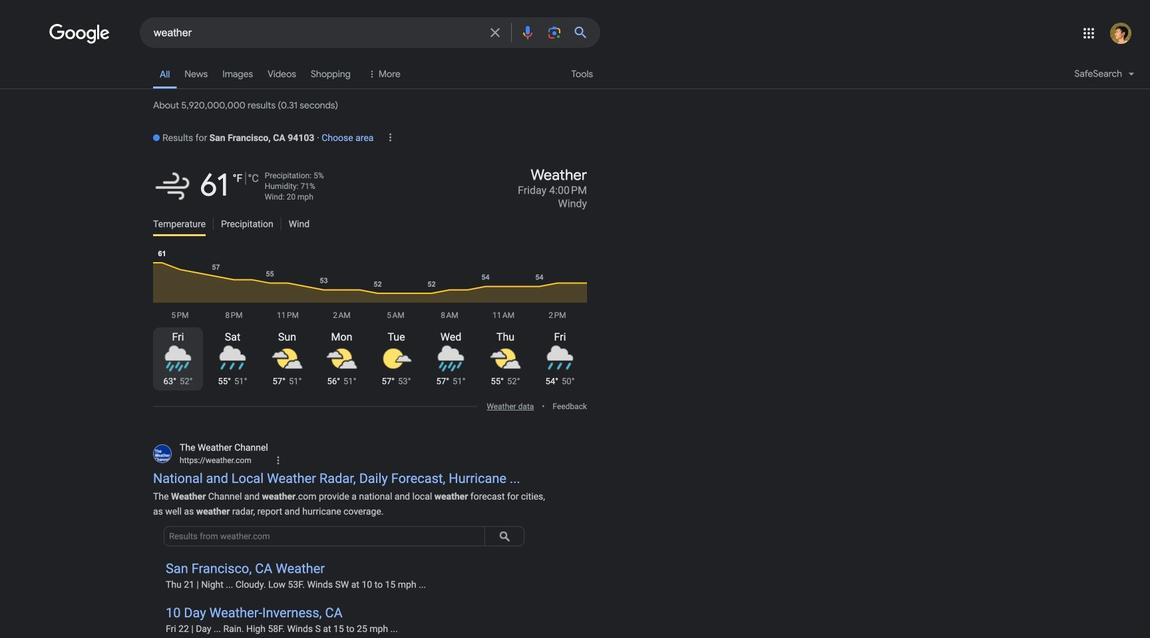 Task type: locate. For each thing, give the bounding box(es) containing it.
tuesday element
[[371, 328, 421, 342]]

0 vertical spatial heading
[[153, 128, 314, 152]]

0 horizontal spatial friday element
[[153, 328, 203, 342]]

rain image for first friday element from the right
[[544, 343, 576, 375]]

2 horizontal spatial mostly cloudy image
[[489, 343, 521, 375]]

clear with periodic clouds image
[[380, 343, 412, 375]]

friday element
[[153, 328, 203, 342], [535, 328, 585, 342]]

wednesday element
[[426, 328, 476, 342]]

1 horizontal spatial friday element
[[535, 328, 585, 342]]

2 rain image from the left
[[544, 343, 576, 375]]

navigation
[[0, 59, 1150, 91]]

mostly cloudy image down monday element
[[326, 343, 358, 375]]

friday element right thursday element
[[535, 328, 585, 342]]

rain image
[[217, 343, 249, 375], [544, 343, 576, 375]]

mostly cloudy image down thursday element
[[489, 343, 521, 375]]

None search field
[[0, 17, 600, 48]]

google image
[[49, 24, 110, 44]]

1 horizontal spatial rain image
[[544, 343, 576, 375]]

friday element up wind and rain icon
[[153, 328, 203, 342]]

1 rain image from the left
[[217, 343, 249, 375]]

1 horizontal spatial heading
[[370, 166, 587, 210]]

saturday element
[[208, 328, 258, 342]]

1 mostly cloudy image from the left
[[271, 343, 303, 375]]

None text field
[[180, 455, 251, 467]]

1 horizontal spatial mostly cloudy image
[[326, 343, 358, 375]]

0 horizontal spatial mostly cloudy image
[[271, 343, 303, 375]]

monday element
[[317, 328, 367, 342]]

1 friday element from the left
[[153, 328, 203, 342]]

0 horizontal spatial rain image
[[217, 343, 249, 375]]

mostly cloudy image down the sunday 'element'
[[271, 343, 303, 375]]

mostly cloudy image for monday element
[[326, 343, 358, 375]]

0 horizontal spatial heading
[[153, 128, 314, 152]]

mostly cloudy image for the sunday 'element'
[[271, 343, 303, 375]]

wind and rain image
[[162, 343, 194, 375]]

2 mostly cloudy image from the left
[[326, 343, 358, 375]]

heading
[[153, 128, 314, 152], [370, 166, 587, 210]]

3 mostly cloudy image from the left
[[489, 343, 521, 375]]

mostly cloudy image
[[271, 343, 303, 375], [326, 343, 358, 375], [489, 343, 521, 375]]

search by voice image
[[520, 25, 536, 41]]

1 vertical spatial heading
[[370, 166, 587, 210]]

Search text field
[[154, 25, 479, 42]]



Task type: describe. For each thing, give the bounding box(es) containing it.
sunday element
[[262, 328, 312, 342]]

wind and rain image
[[435, 343, 467, 375]]

2 friday element from the left
[[535, 328, 585, 342]]

°celsius element
[[248, 172, 259, 185]]

thursday element
[[481, 328, 530, 342]]

mostly cloudy image for thursday element
[[489, 343, 521, 375]]

search by image image
[[546, 25, 562, 41]]

Results from weather.com text field
[[164, 526, 485, 546]]

windy image
[[153, 166, 193, 206]]

rain image for saturday element at the bottom
[[217, 343, 249, 375]]

search icon image
[[494, 526, 514, 546]]



Task type: vqa. For each thing, say whether or not it's contained in the screenshot.
'text field'
yes



